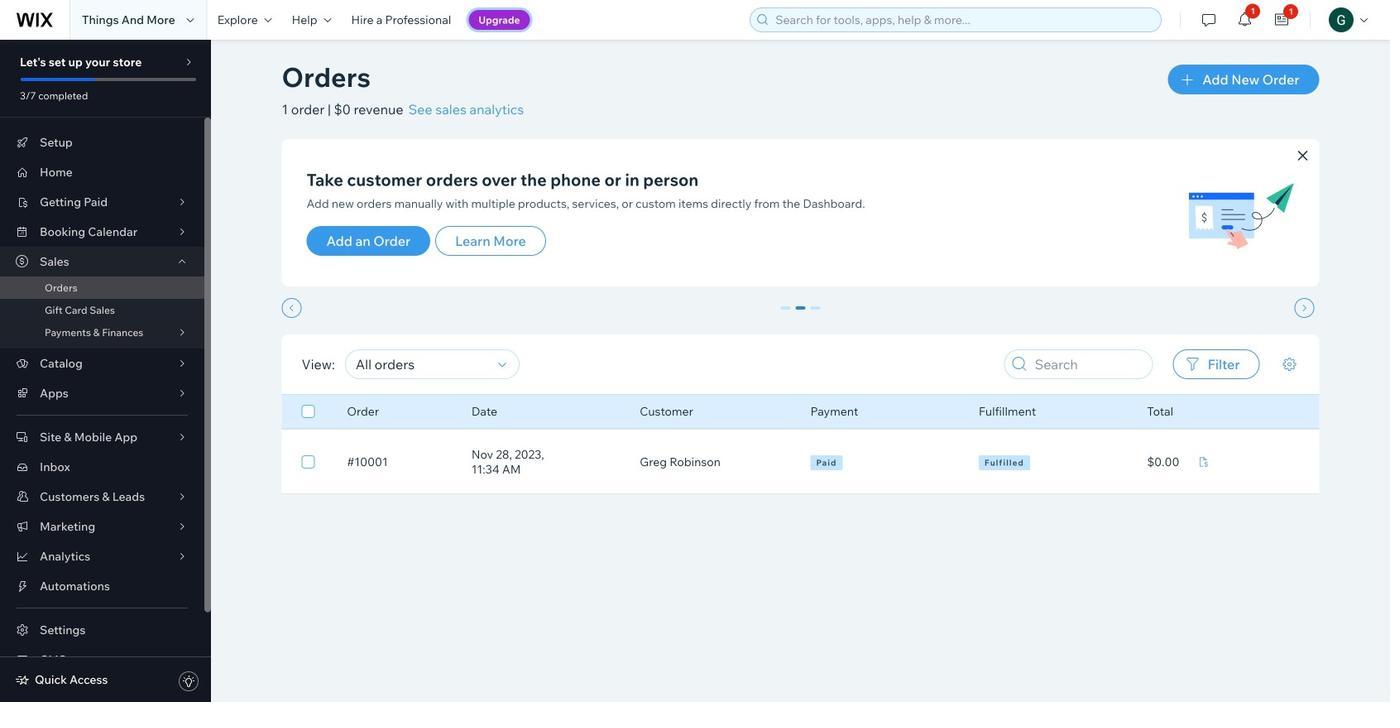 Task type: locate. For each thing, give the bounding box(es) containing it.
None checkbox
[[302, 402, 315, 421]]

None checkbox
[[302, 452, 315, 472]]

Search field
[[1030, 350, 1148, 378]]



Task type: vqa. For each thing, say whether or not it's contained in the screenshot.
Search for tools, apps, help & more... field
yes



Task type: describe. For each thing, give the bounding box(es) containing it.
Unsaved view field
[[351, 350, 493, 378]]

Search for tools, apps, help & more... field
[[771, 8, 1157, 31]]

take customer orders over the phone or in person image
[[1188, 159, 1295, 267]]

sidebar element
[[0, 40, 211, 702]]



